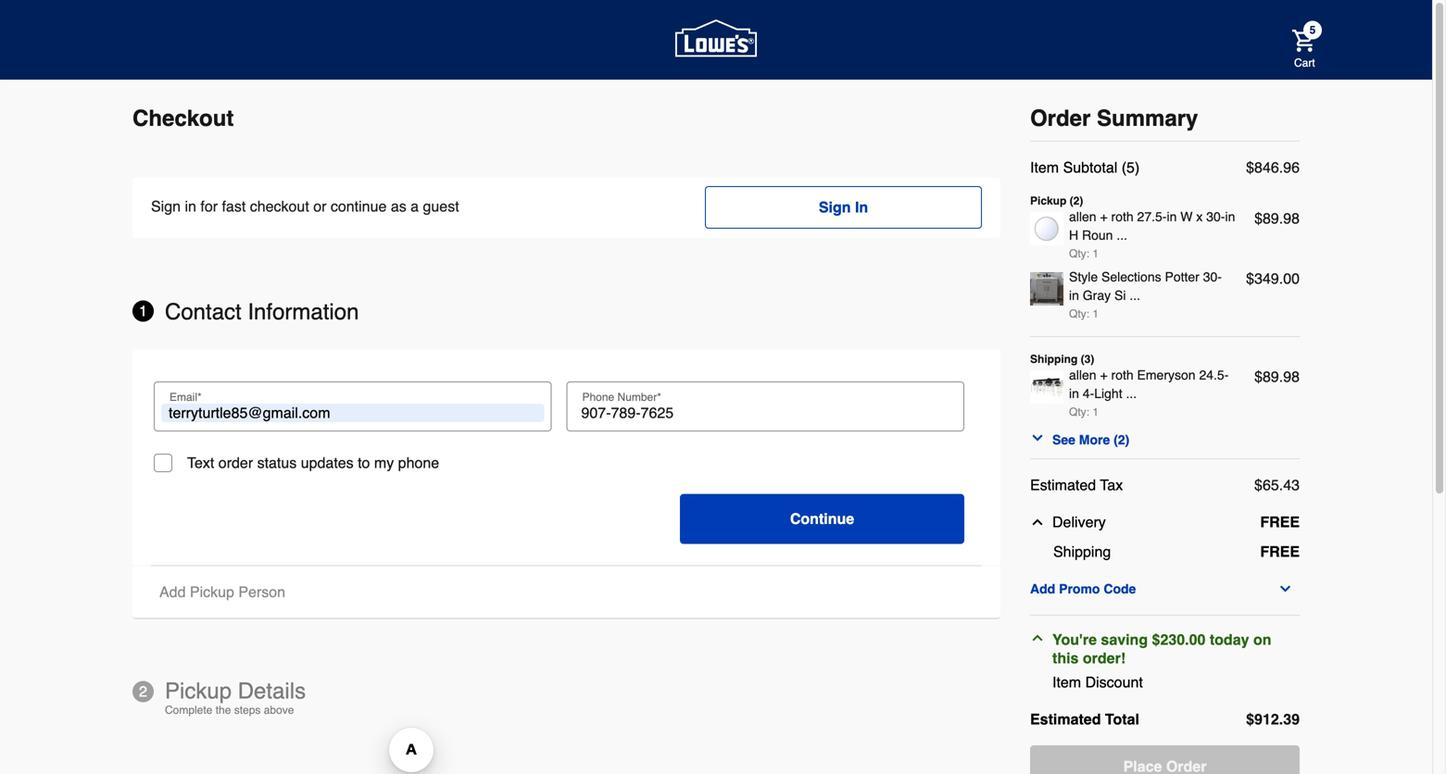 Task type: locate. For each thing, give the bounding box(es) containing it.
+ for emeryson
[[1101, 368, 1108, 383]]

89 for allen + roth emeryson 24.5- in 4-light ...
[[1263, 368, 1280, 386]]

add left promo
[[1031, 582, 1056, 597]]

chevron down image
[[1279, 582, 1294, 597]]

1 qty: 1 from the top
[[1069, 247, 1099, 260]]

region
[[133, 349, 1001, 566]]

(2)
[[1070, 195, 1084, 208], [1114, 433, 1130, 448]]

item for item discount
[[1053, 674, 1082, 691]]

1 vertical spatial item
[[1053, 674, 1082, 691]]

sign left "for" on the left top of the page
[[151, 198, 181, 215]]

qty: 1 down 4-
[[1069, 406, 1099, 419]]

shipping up item image
[[1031, 353, 1078, 366]]

0 vertical spatial +
[[1101, 209, 1108, 224]]

$
[[1247, 159, 1255, 176], [1255, 210, 1263, 227], [1247, 270, 1255, 287], [1255, 368, 1263, 386], [1255, 477, 1263, 494], [1247, 711, 1255, 728]]

1 . from the top
[[1280, 159, 1284, 176]]

$ 89 . 98 for allen + roth 27.5-in w x 30-in h roun ...
[[1255, 210, 1300, 227]]

chevron up image
[[1031, 515, 1045, 530], [1031, 631, 1045, 646]]

1 item image from the top
[[1031, 212, 1064, 246]]

1 + from the top
[[1101, 209, 1108, 224]]

item image left style
[[1031, 272, 1064, 306]]

912
[[1255, 711, 1280, 728]]

qty: 1 for allen + roth 27.5-in w x 30-in h roun ...
[[1069, 247, 1099, 260]]

1 vertical spatial qty: 1
[[1069, 308, 1099, 321]]

add
[[1031, 582, 1056, 597], [159, 584, 186, 601]]

h
[[1069, 228, 1079, 243]]

0 vertical spatial ...
[[1117, 228, 1128, 243]]

pickup left person at the left bottom
[[190, 584, 234, 601]]

1 horizontal spatial sign
[[819, 199, 851, 216]]

in
[[855, 199, 869, 216]]

$ for item subtotal (5)
[[1247, 159, 1255, 176]]

sign inside sign in button
[[819, 199, 851, 216]]

2 vertical spatial qty: 1
[[1069, 406, 1099, 419]]

roth
[[1112, 209, 1134, 224], [1112, 368, 1134, 383]]

0 horizontal spatial sign
[[151, 198, 181, 215]]

0 horizontal spatial add
[[159, 584, 186, 601]]

1 estimated from the top
[[1031, 477, 1096, 494]]

.
[[1280, 159, 1284, 176], [1280, 210, 1284, 227], [1280, 368, 1284, 386], [1280, 477, 1284, 494], [1280, 711, 1284, 728]]

3 . from the top
[[1280, 368, 1284, 386]]

1 left contact
[[139, 303, 147, 320]]

qty: down the gray
[[1069, 308, 1090, 321]]

... right si
[[1130, 288, 1141, 303]]

0 vertical spatial shipping
[[1031, 353, 1078, 366]]

1 vertical spatial ...
[[1130, 288, 1141, 303]]

1 vertical spatial qty:
[[1069, 308, 1090, 321]]

0 vertical spatial qty:
[[1069, 247, 1090, 260]]

0 vertical spatial 30-
[[1207, 209, 1226, 224]]

free
[[1261, 514, 1300, 531], [1261, 544, 1300, 561]]

add left person at the left bottom
[[159, 584, 186, 601]]

a
[[411, 198, 419, 215]]

(2) right pickup
[[1070, 195, 1084, 208]]

0 vertical spatial qty: 1
[[1069, 247, 1099, 260]]

1 vertical spatial 89
[[1263, 368, 1280, 386]]

item image
[[1031, 212, 1064, 246], [1031, 272, 1064, 306]]

qty: for style selections potter 30- in gray si ...
[[1069, 308, 1090, 321]]

$ 89 . 98
[[1255, 210, 1300, 227], [1255, 368, 1300, 386]]

1 horizontal spatial add
[[1031, 582, 1056, 597]]

item
[[1031, 159, 1059, 176], [1053, 674, 1082, 691]]

1
[[1093, 247, 1099, 260], [139, 303, 147, 320], [1093, 308, 1099, 321], [1093, 406, 1099, 419]]

846
[[1255, 159, 1280, 176]]

0 vertical spatial (2)
[[1070, 195, 1084, 208]]

2 qty: from the top
[[1069, 308, 1090, 321]]

allen up h
[[1069, 209, 1097, 224]]

chevron up image for delivery
[[1031, 515, 1045, 530]]

$ 846 . 96
[[1247, 159, 1300, 176]]

1 horizontal spatial (2)
[[1114, 433, 1130, 448]]

qty:
[[1069, 247, 1090, 260], [1069, 308, 1090, 321], [1069, 406, 1090, 419]]

... inside style selections potter 30- in gray si ...
[[1130, 288, 1141, 303]]

email*
[[170, 391, 202, 404]]

add promo code
[[1031, 582, 1137, 597]]

number*
[[618, 391, 662, 404]]

shipping down delivery
[[1054, 544, 1111, 561]]

pickup
[[1031, 195, 1067, 208]]

1 vertical spatial 98
[[1284, 368, 1300, 386]]

item image left h
[[1031, 212, 1064, 246]]

+ inside allen + roth 27.5-in w x 30-in h roun ...
[[1101, 209, 1108, 224]]

$ 89 . 98 right 24.5-
[[1255, 368, 1300, 386]]

98 down the 96
[[1284, 210, 1300, 227]]

98
[[1284, 210, 1300, 227], [1284, 368, 1300, 386]]

in inside allen + roth emeryson 24.5- in 4-light ...
[[1069, 386, 1080, 401]]

5
[[1310, 24, 1316, 37]]

3 qty: from the top
[[1069, 406, 1090, 419]]

1 down roun
[[1093, 247, 1099, 260]]

qty: down 4-
[[1069, 406, 1090, 419]]

selections
[[1102, 270, 1162, 285]]

$ left 39
[[1247, 711, 1255, 728]]

1 vertical spatial estimated
[[1031, 711, 1101, 728]]

item down this
[[1053, 674, 1082, 691]]

. for estimated tax
[[1280, 477, 1284, 494]]

0 vertical spatial roth
[[1112, 209, 1134, 224]]

potter
[[1165, 270, 1200, 285]]

4-
[[1083, 386, 1095, 401]]

free up chevron down icon
[[1261, 544, 1300, 561]]

sign left in
[[819, 199, 851, 216]]

allen
[[1069, 209, 1097, 224], [1069, 368, 1097, 383]]

steps
[[234, 704, 261, 717]]

qty: for allen + roth emeryson 24.5- in 4-light ...
[[1069, 406, 1090, 419]]

2 98 from the top
[[1284, 368, 1300, 386]]

$ left 43
[[1255, 477, 1263, 494]]

in down style
[[1069, 288, 1080, 303]]

1 chevron up image from the top
[[1031, 515, 1045, 530]]

(3)
[[1081, 353, 1095, 366]]

2 $ 89 . 98 from the top
[[1255, 368, 1300, 386]]

2 . from the top
[[1280, 210, 1284, 227]]

roth left 27.5-
[[1112, 209, 1134, 224]]

3 qty: 1 from the top
[[1069, 406, 1099, 419]]

checkout
[[133, 106, 234, 131]]

more
[[1080, 433, 1111, 448]]

above
[[264, 704, 294, 717]]

$ for estimated tax
[[1255, 477, 1263, 494]]

2 allen from the top
[[1069, 368, 1097, 383]]

estimated down the item discount
[[1031, 711, 1101, 728]]

chevron up image left you're
[[1031, 631, 1045, 646]]

item up pickup
[[1031, 159, 1059, 176]]

1 89 from the top
[[1263, 210, 1280, 227]]

1 vertical spatial shipping
[[1054, 544, 1111, 561]]

0 vertical spatial item image
[[1031, 212, 1064, 246]]

qty: 1 down h
[[1069, 247, 1099, 260]]

89 right 24.5-
[[1263, 368, 1280, 386]]

summary
[[1097, 106, 1199, 131]]

for
[[201, 198, 218, 215]]

1 vertical spatial chevron up image
[[1031, 631, 1045, 646]]

add pickup person
[[159, 584, 286, 601]]

0 vertical spatial 89
[[1263, 210, 1280, 227]]

as
[[391, 198, 407, 215]]

1 for allen + roth 27.5-in w x 30-in h roun ...
[[1093, 247, 1099, 260]]

... right roun
[[1117, 228, 1128, 243]]

0 vertical spatial pickup
[[190, 584, 234, 601]]

(2) right more
[[1114, 433, 1130, 448]]

item image
[[1031, 371, 1064, 404]]

in left the w
[[1167, 209, 1177, 224]]

0 vertical spatial estimated
[[1031, 477, 1096, 494]]

shipping for shipping
[[1054, 544, 1111, 561]]

in left 4-
[[1069, 386, 1080, 401]]

qty: 1 down the gray
[[1069, 308, 1099, 321]]

roth inside allen + roth emeryson 24.5- in 4-light ...
[[1112, 368, 1134, 383]]

lowe's home improvement cart image
[[1293, 30, 1315, 52]]

roth up the light
[[1112, 368, 1134, 383]]

free down $ 65 . 43
[[1261, 514, 1300, 531]]

0 vertical spatial 98
[[1284, 210, 1300, 227]]

2
[[139, 683, 147, 701]]

in left "for" on the left top of the page
[[185, 198, 196, 215]]

4 . from the top
[[1280, 477, 1284, 494]]

phone
[[582, 391, 615, 404]]

2 chevron up image from the top
[[1031, 631, 1045, 646]]

roth for emeryson
[[1112, 368, 1134, 383]]

1 down the gray
[[1093, 308, 1099, 321]]

0 vertical spatial chevron up image
[[1031, 515, 1045, 530]]

1 $ 89 . 98 from the top
[[1255, 210, 1300, 227]]

order summary
[[1031, 106, 1199, 131]]

1 vertical spatial allen
[[1069, 368, 1097, 383]]

allen + roth 27.5-in w x 30-in h roun ...
[[1069, 209, 1236, 243]]

allen down (3)
[[1069, 368, 1097, 383]]

+ up roun
[[1101, 209, 1108, 224]]

1 allen from the top
[[1069, 209, 1097, 224]]

promo
[[1059, 582, 1100, 597]]

tax
[[1100, 477, 1123, 494]]

shipping
[[1031, 353, 1078, 366], [1054, 544, 1111, 561]]

2 qty: 1 from the top
[[1069, 308, 1099, 321]]

1 vertical spatial item image
[[1031, 272, 1064, 306]]

$ right 24.5-
[[1255, 368, 1263, 386]]

chevron up image left delivery
[[1031, 515, 1045, 530]]

+ up the light
[[1101, 368, 1108, 383]]

89 for allen + roth 27.5-in w x 30-in h roun ...
[[1263, 210, 1280, 227]]

$ left .00
[[1247, 270, 1255, 287]]

30- right potter
[[1204, 270, 1222, 285]]

1 vertical spatial pickup
[[165, 679, 232, 704]]

in inside style selections potter 30- in gray si ...
[[1069, 288, 1080, 303]]

code
[[1104, 582, 1137, 597]]

30- inside style selections potter 30- in gray si ...
[[1204, 270, 1222, 285]]

updates
[[301, 455, 354, 472]]

add inside 'link'
[[1031, 582, 1056, 597]]

shipping (3)
[[1031, 353, 1095, 366]]

style selections potter 30- in gray si ...
[[1069, 270, 1222, 303]]

1 vertical spatial +
[[1101, 368, 1108, 383]]

region containing text order status updates to my phone
[[133, 349, 1001, 566]]

2 vertical spatial ...
[[1126, 386, 1137, 401]]

1 free from the top
[[1261, 514, 1300, 531]]

1 vertical spatial $ 89 . 98
[[1255, 368, 1300, 386]]

1 vertical spatial free
[[1261, 544, 1300, 561]]

0 vertical spatial free
[[1261, 514, 1300, 531]]

0 vertical spatial $ 89 . 98
[[1255, 210, 1300, 227]]

style
[[1069, 270, 1098, 285]]

2 + from the top
[[1101, 368, 1108, 383]]

+ inside allen + roth emeryson 24.5- in 4-light ...
[[1101, 368, 1108, 383]]

shipping for shipping (3)
[[1031, 353, 1078, 366]]

98 right 24.5-
[[1284, 368, 1300, 386]]

$ down 846
[[1255, 210, 1263, 227]]

estimated
[[1031, 477, 1096, 494], [1031, 711, 1101, 728]]

2 estimated from the top
[[1031, 711, 1101, 728]]

$ for allen + roth emeryson 24.5- in 4-light ...
[[1255, 368, 1263, 386]]

2 item image from the top
[[1031, 272, 1064, 306]]

continue
[[790, 511, 855, 528]]

+ for 27.5-
[[1101, 209, 1108, 224]]

89 down $ 846 . 96
[[1263, 210, 1280, 227]]

item for item subtotal (5)
[[1031, 159, 1059, 176]]

1 vertical spatial roth
[[1112, 368, 1134, 383]]

you're
[[1053, 632, 1097, 649]]

or
[[313, 198, 327, 215]]

2 roth from the top
[[1112, 368, 1134, 383]]

$ 89 . 98 down $ 846 . 96
[[1255, 210, 1300, 227]]

2 free from the top
[[1261, 544, 1300, 561]]

30- right x
[[1207, 209, 1226, 224]]

1 qty: from the top
[[1069, 247, 1090, 260]]

saving
[[1101, 632, 1148, 649]]

allen inside allen + roth 27.5-in w x 30-in h roun ...
[[1069, 209, 1097, 224]]

chevron up image inside you're saving  $230.00  today on this order! link
[[1031, 631, 1045, 646]]

qty: down h
[[1069, 247, 1090, 260]]

2 89 from the top
[[1263, 368, 1280, 386]]

1 vertical spatial 30-
[[1204, 270, 1222, 285]]

0 vertical spatial item
[[1031, 159, 1059, 176]]

$230.00
[[1152, 632, 1206, 649]]

1 98 from the top
[[1284, 210, 1300, 227]]

... right the light
[[1126, 386, 1137, 401]]

chevron down image
[[1031, 431, 1045, 446]]

roth inside allen + roth 27.5-in w x 30-in h roun ...
[[1112, 209, 1134, 224]]

2 vertical spatial qty:
[[1069, 406, 1090, 419]]

w
[[1181, 209, 1193, 224]]

1 roth from the top
[[1112, 209, 1134, 224]]

65
[[1263, 477, 1280, 494]]

...
[[1117, 228, 1128, 243], [1130, 288, 1141, 303], [1126, 386, 1137, 401]]

5 . from the top
[[1280, 711, 1284, 728]]

qty: 1 for style selections potter 30- in gray si ...
[[1069, 308, 1099, 321]]

pickup left steps
[[165, 679, 232, 704]]

0 vertical spatial allen
[[1069, 209, 1097, 224]]

estimated up delivery
[[1031, 477, 1096, 494]]

1 down 4-
[[1093, 406, 1099, 419]]

lowe's home improvement logo image
[[676, 0, 757, 81]]

allen inside allen + roth emeryson 24.5- in 4-light ...
[[1069, 368, 1097, 383]]

status
[[257, 455, 297, 472]]

89
[[1263, 210, 1280, 227], [1263, 368, 1280, 386]]

$ left the 96
[[1247, 159, 1255, 176]]

+
[[1101, 209, 1108, 224], [1101, 368, 1108, 383]]

1 for allen + roth emeryson 24.5- in 4-light ...
[[1093, 406, 1099, 419]]



Task type: describe. For each thing, give the bounding box(es) containing it.
fast
[[222, 198, 246, 215]]

the
[[216, 704, 231, 717]]

qty: 1 for allen + roth emeryson 24.5- in 4-light ...
[[1069, 406, 1099, 419]]

$ for estimated total
[[1247, 711, 1255, 728]]

you're saving  $230.00  today on this order!
[[1053, 632, 1272, 667]]

39
[[1284, 711, 1300, 728]]

27.5-
[[1138, 209, 1167, 224]]

contact
[[165, 299, 242, 325]]

$ 65 . 43
[[1255, 477, 1300, 494]]

cart
[[1295, 57, 1316, 70]]

1 vertical spatial (2)
[[1114, 433, 1130, 448]]

my
[[374, 455, 394, 472]]

this
[[1053, 650, 1079, 667]]

pickup (2)
[[1031, 195, 1084, 208]]

... inside allen + roth emeryson 24.5- in 4-light ...
[[1126, 386, 1137, 401]]

sign in for fast checkout or continue as a guest
[[151, 198, 459, 215]]

(5)
[[1122, 159, 1140, 176]]

349
[[1255, 270, 1280, 287]]

. for item subtotal (5)
[[1280, 159, 1284, 176]]

$ 89 . 98 for allen + roth emeryson 24.5- in 4-light ...
[[1255, 368, 1300, 386]]

43
[[1284, 477, 1300, 494]]

on
[[1254, 632, 1272, 649]]

item discount
[[1053, 674, 1143, 691]]

$ for allen + roth 27.5-in w x 30-in h roun ...
[[1255, 210, 1263, 227]]

phone
[[398, 455, 439, 472]]

guest
[[423, 198, 459, 215]]

in right x
[[1226, 209, 1236, 224]]

allen for allen + roth emeryson 24.5- in 4-light ...
[[1069, 368, 1097, 383]]

emeryson
[[1138, 368, 1196, 383]]

estimated tax
[[1031, 477, 1123, 494]]

1 for style selections potter 30- in gray si ...
[[1093, 308, 1099, 321]]

subtotal
[[1064, 159, 1118, 176]]

x
[[1197, 209, 1203, 224]]

see more (2)
[[1053, 433, 1130, 448]]

sign in
[[819, 199, 869, 216]]

$ 349 .00
[[1247, 270, 1300, 287]]

Phone Number* telephone field
[[574, 404, 957, 423]]

delivery
[[1053, 514, 1106, 531]]

continue button
[[680, 494, 965, 544]]

item image for $ 349 .00
[[1031, 272, 1064, 306]]

you're saving  $230.00  today on this order! link
[[1031, 631, 1293, 668]]

text
[[187, 455, 214, 472]]

... inside allen + roth 27.5-in w x 30-in h roun ...
[[1117, 228, 1128, 243]]

$ for style selections potter 30- in gray si ...
[[1247, 270, 1255, 287]]

pickup details complete the steps above
[[165, 679, 306, 717]]

person
[[239, 584, 286, 601]]

continue
[[331, 198, 387, 215]]

98 for allen + roth emeryson 24.5- in 4-light ...
[[1284, 368, 1300, 386]]

text order status updates to my phone
[[187, 455, 439, 472]]

.00
[[1280, 270, 1300, 287]]

to
[[358, 455, 370, 472]]

checkout
[[250, 198, 309, 215]]

24.5-
[[1200, 368, 1229, 383]]

estimated for estimated tax
[[1031, 477, 1096, 494]]

see
[[1053, 433, 1076, 448]]

sign for sign in for fast checkout or continue as a guest
[[151, 198, 181, 215]]

chevron up image for you're saving  $230.00  today on this order!
[[1031, 631, 1045, 646]]

add for add promo code
[[1031, 582, 1056, 597]]

light
[[1095, 386, 1123, 401]]

96
[[1284, 159, 1300, 176]]

roun
[[1082, 228, 1113, 243]]

. for allen + roth 27.5-in w x 30-in h roun ...
[[1280, 210, 1284, 227]]

order
[[219, 455, 253, 472]]

add for add pickup person
[[159, 584, 186, 601]]

estimated total
[[1031, 711, 1140, 728]]

allen for allen + roth 27.5-in w x 30-in h roun ...
[[1069, 209, 1097, 224]]

qty: for allen + roth 27.5-in w x 30-in h roun ...
[[1069, 247, 1090, 260]]

. for estimated total
[[1280, 711, 1284, 728]]

total
[[1106, 711, 1140, 728]]

discount
[[1086, 674, 1143, 691]]

information
[[248, 299, 359, 325]]

item image for $ 89 . 98
[[1031, 212, 1064, 246]]

complete
[[165, 704, 213, 717]]

. for allen + roth emeryson 24.5- in 4-light ...
[[1280, 368, 1284, 386]]

98 for allen + roth 27.5-in w x 30-in h roun ...
[[1284, 210, 1300, 227]]

$ 912 . 39
[[1247, 711, 1300, 728]]

phone number*
[[582, 391, 662, 404]]

add promo code link
[[1031, 578, 1300, 601]]

sign in button
[[705, 186, 982, 229]]

allen + roth emeryson 24.5- in 4-light ...
[[1069, 368, 1229, 401]]

gray
[[1083, 288, 1111, 303]]

item subtotal (5)
[[1031, 159, 1140, 176]]

sign for sign in
[[819, 199, 851, 216]]

0 horizontal spatial (2)
[[1070, 195, 1084, 208]]

roth for 27.5-
[[1112, 209, 1134, 224]]

Email* email field
[[161, 404, 544, 423]]

order!
[[1083, 650, 1126, 667]]

today
[[1210, 632, 1250, 649]]

order
[[1031, 106, 1091, 131]]

30- inside allen + roth 27.5-in w x 30-in h roun ...
[[1207, 209, 1226, 224]]

contact information
[[165, 299, 359, 325]]

si
[[1115, 288, 1126, 303]]

estimated for estimated total
[[1031, 711, 1101, 728]]

pickup inside pickup details complete the steps above
[[165, 679, 232, 704]]

details
[[238, 679, 306, 704]]



Task type: vqa. For each thing, say whether or not it's contained in the screenshot.
$ 349 .00
yes



